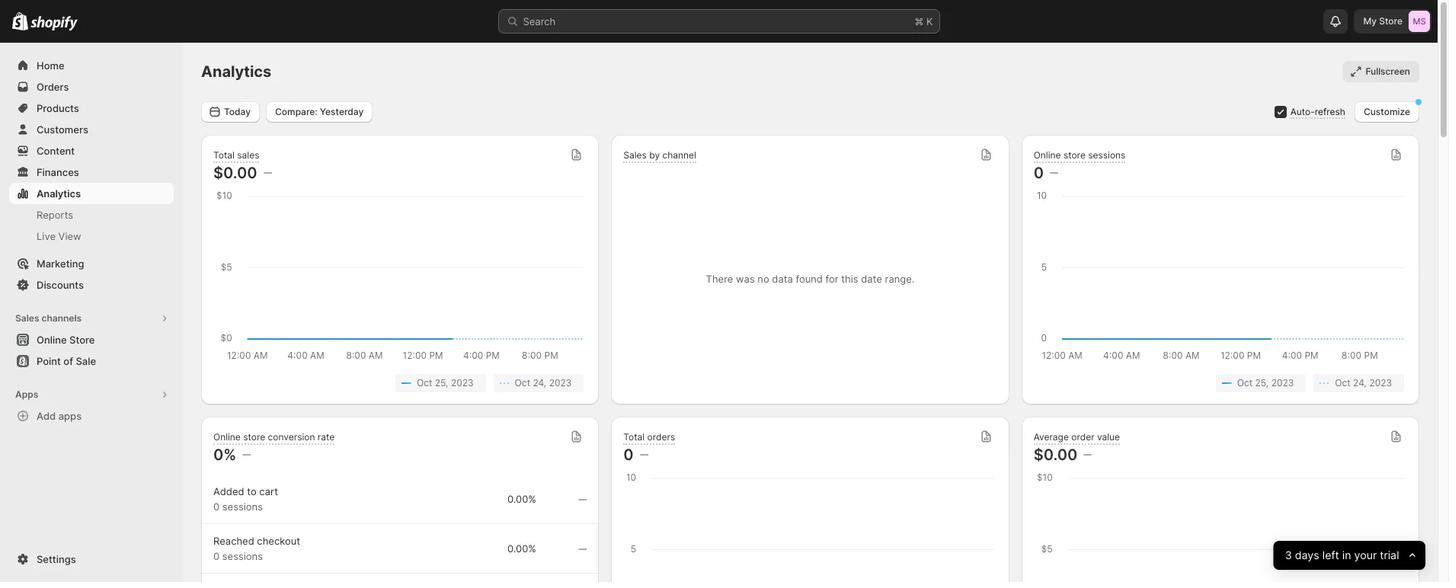 Task type: locate. For each thing, give the bounding box(es) containing it.
oct 25, 2023
[[417, 377, 474, 389], [1237, 377, 1294, 389]]

view
[[58, 230, 81, 242]]

0 horizontal spatial analytics
[[37, 187, 81, 200]]

orders
[[647, 431, 675, 442]]

store up sale
[[69, 334, 95, 346]]

no change image for 0%
[[242, 449, 251, 461]]

no change image for order
[[1084, 449, 1092, 461]]

store inside "link"
[[69, 334, 95, 346]]

online inside online store sessions dropdown button
[[1034, 149, 1061, 160]]

average order value button
[[1034, 431, 1120, 445]]

total sales button
[[213, 149, 259, 163]]

no change image for sales
[[263, 167, 272, 179]]

online store button
[[0, 329, 183, 351]]

0 vertical spatial sales
[[624, 149, 647, 160]]

0 horizontal spatial store
[[69, 334, 95, 346]]

there
[[706, 273, 733, 285]]

2 24, from the left
[[1353, 377, 1367, 389]]

0 horizontal spatial no change image
[[242, 449, 251, 461]]

analytics down finances at left top
[[37, 187, 81, 200]]

list
[[216, 374, 584, 392], [1037, 374, 1404, 392]]

no change image for 0
[[1050, 167, 1058, 179]]

25,
[[435, 377, 449, 389], [1255, 377, 1269, 389]]

auto-
[[1291, 106, 1315, 117]]

sales inside dropdown button
[[624, 149, 647, 160]]

2023
[[451, 377, 474, 389], [549, 377, 572, 389], [1272, 377, 1294, 389], [1370, 377, 1392, 389]]

total left sales
[[213, 149, 235, 160]]

store right "my"
[[1379, 15, 1403, 27]]

online for 0%
[[213, 431, 241, 442]]

today button
[[201, 101, 260, 122]]

1 vertical spatial sessions
[[222, 501, 263, 513]]

1 horizontal spatial online
[[213, 431, 241, 442]]

0.00% for added to cart
[[508, 493, 536, 505]]

0 vertical spatial sessions
[[1088, 149, 1126, 160]]

1 horizontal spatial oct 24, 2023 button
[[1314, 374, 1404, 392]]

found
[[796, 273, 823, 285]]

0 vertical spatial 0.00%
[[508, 493, 536, 505]]

sales for sales channels
[[15, 312, 39, 324]]

1 horizontal spatial oct 24, 2023
[[1335, 377, 1392, 389]]

1 horizontal spatial list
[[1037, 374, 1404, 392]]

oct 25, 2023 for 0
[[1237, 377, 1294, 389]]

online for 0
[[1034, 149, 1061, 160]]

compare:
[[275, 106, 318, 117]]

1 2023 from the left
[[451, 377, 474, 389]]

for
[[826, 273, 839, 285]]

fullscreen
[[1366, 66, 1411, 77]]

2 oct from the left
[[515, 377, 530, 389]]

1 25, from the left
[[435, 377, 449, 389]]

1 horizontal spatial 24,
[[1353, 377, 1367, 389]]

days
[[1295, 548, 1320, 562]]

2 oct 24, 2023 from the left
[[1335, 377, 1392, 389]]

0 horizontal spatial oct 24, 2023
[[515, 377, 572, 389]]

0 horizontal spatial oct 25, 2023
[[417, 377, 474, 389]]

25, for $0.00
[[435, 377, 449, 389]]

1 horizontal spatial 25,
[[1255, 377, 1269, 389]]

1 vertical spatial no change image
[[242, 449, 251, 461]]

oct for the oct 25, 2023 button associated with $0.00
[[417, 377, 432, 389]]

0 vertical spatial online
[[1034, 149, 1061, 160]]

2 list from the left
[[1037, 374, 1404, 392]]

1 vertical spatial analytics
[[37, 187, 81, 200]]

online store sessions
[[1034, 149, 1126, 160]]

2 oct 24, 2023 button from the left
[[1314, 374, 1404, 392]]

analytics
[[201, 62, 272, 81], [37, 187, 81, 200]]

1 vertical spatial online
[[37, 334, 67, 346]]

sales by channel button
[[624, 149, 696, 163]]

2 0.00% from the top
[[508, 543, 536, 555]]

added
[[213, 485, 244, 498]]

1 vertical spatial sales
[[15, 312, 39, 324]]

sales left channels
[[15, 312, 39, 324]]

1 horizontal spatial sales
[[624, 149, 647, 160]]

2 oct 25, 2023 from the left
[[1237, 377, 1294, 389]]

1 horizontal spatial oct 25, 2023 button
[[1216, 374, 1306, 392]]

2 horizontal spatial online
[[1034, 149, 1061, 160]]

reached checkout 0 sessions
[[213, 535, 300, 562]]

fullscreen button
[[1343, 61, 1420, 82]]

0 vertical spatial no change image
[[1050, 167, 1058, 179]]

store for 0
[[1064, 149, 1086, 160]]

0 horizontal spatial online
[[37, 334, 67, 346]]

list for $0.00
[[216, 374, 584, 392]]

0 horizontal spatial 25,
[[435, 377, 449, 389]]

oct 24, 2023 button
[[493, 374, 584, 392], [1314, 374, 1404, 392]]

$0.00
[[213, 164, 257, 182], [1034, 446, 1078, 464]]

customers link
[[9, 119, 174, 140]]

0 vertical spatial $0.00
[[213, 164, 257, 182]]

3 days left in your trial
[[1286, 548, 1400, 562]]

oct
[[417, 377, 432, 389], [515, 377, 530, 389], [1237, 377, 1253, 389], [1335, 377, 1351, 389]]

0 down reached
[[213, 550, 220, 562]]

sales left by
[[624, 149, 647, 160]]

2 25, from the left
[[1255, 377, 1269, 389]]

1 oct 25, 2023 button from the left
[[396, 374, 486, 392]]

1 vertical spatial total
[[624, 431, 645, 442]]

1 horizontal spatial total
[[624, 431, 645, 442]]

0 horizontal spatial oct 24, 2023 button
[[493, 374, 584, 392]]

no change image right 0%
[[242, 449, 251, 461]]

average order value
[[1034, 431, 1120, 442]]

left
[[1323, 548, 1340, 562]]

value
[[1097, 431, 1120, 442]]

0 horizontal spatial $0.00
[[213, 164, 257, 182]]

reached
[[213, 535, 254, 547]]

1 24, from the left
[[533, 377, 547, 389]]

live view
[[37, 230, 81, 242]]

3 oct from the left
[[1237, 377, 1253, 389]]

$0.00 for average
[[1034, 446, 1078, 464]]

1 0.00% from the top
[[508, 493, 536, 505]]

live view link
[[9, 226, 174, 247]]

0 horizontal spatial store
[[243, 431, 265, 442]]

total
[[213, 149, 235, 160], [624, 431, 645, 442]]

1 oct 24, 2023 button from the left
[[493, 374, 584, 392]]

1 horizontal spatial analytics
[[201, 62, 272, 81]]

store for 0%
[[243, 431, 265, 442]]

$0.00 down total sales dropdown button
[[213, 164, 257, 182]]

0 horizontal spatial total
[[213, 149, 235, 160]]

1 horizontal spatial oct 25, 2023
[[1237, 377, 1294, 389]]

⌘
[[915, 15, 924, 27]]

home
[[37, 59, 64, 72]]

sessions inside reached checkout 0 sessions
[[222, 550, 263, 562]]

1 oct 25, 2023 from the left
[[417, 377, 474, 389]]

there was no data found for this date range.
[[706, 273, 915, 285]]

1 vertical spatial 0.00%
[[508, 543, 536, 555]]

store for my store
[[1379, 15, 1403, 27]]

customize button
[[1355, 101, 1420, 122]]

2 vertical spatial online
[[213, 431, 241, 442]]

online inside online store conversion rate dropdown button
[[213, 431, 241, 442]]

0 horizontal spatial oct 25, 2023 button
[[396, 374, 486, 392]]

0%
[[213, 446, 236, 464]]

1 horizontal spatial no change image
[[1050, 167, 1058, 179]]

sessions inside added to cart 0 sessions
[[222, 501, 263, 513]]

sale
[[76, 355, 96, 367]]

point of sale
[[37, 355, 96, 367]]

sales inside button
[[15, 312, 39, 324]]

content link
[[9, 140, 174, 162]]

1 list from the left
[[216, 374, 584, 392]]

analytics up today
[[201, 62, 272, 81]]

0 vertical spatial total
[[213, 149, 235, 160]]

0.00%
[[508, 493, 536, 505], [508, 543, 536, 555]]

yesterday
[[320, 106, 364, 117]]

0 down added at the left bottom
[[213, 501, 220, 513]]

sessions
[[1088, 149, 1126, 160], [222, 501, 263, 513], [222, 550, 263, 562]]

store
[[1064, 149, 1086, 160], [243, 431, 265, 442]]

store for online store
[[69, 334, 95, 346]]

products link
[[9, 98, 174, 119]]

0 horizontal spatial sales
[[15, 312, 39, 324]]

24, for 0
[[1353, 377, 1367, 389]]

sales
[[624, 149, 647, 160], [15, 312, 39, 324]]

oct for 0's oct 24, 2023 button
[[1335, 377, 1351, 389]]

add apps button
[[9, 405, 174, 427]]

no change image down online store sessions dropdown button
[[1050, 167, 1058, 179]]

no change image
[[1050, 167, 1058, 179], [242, 449, 251, 461]]

1 vertical spatial store
[[69, 334, 95, 346]]

channels
[[42, 312, 82, 324]]

0 horizontal spatial list
[[216, 374, 584, 392]]

0 vertical spatial store
[[1064, 149, 1086, 160]]

$0.00 down average
[[1034, 446, 1078, 464]]

1 horizontal spatial shopify image
[[31, 16, 78, 31]]

0 horizontal spatial 24,
[[533, 377, 547, 389]]

0
[[1034, 164, 1044, 182], [624, 446, 634, 464], [213, 501, 220, 513], [213, 550, 220, 562]]

1 vertical spatial store
[[243, 431, 265, 442]]

reports
[[37, 209, 73, 221]]

1 horizontal spatial store
[[1064, 149, 1086, 160]]

sales channels
[[15, 312, 82, 324]]

4 oct from the left
[[1335, 377, 1351, 389]]

store
[[1379, 15, 1403, 27], [69, 334, 95, 346]]

online inside online store "link"
[[37, 334, 67, 346]]

2 vertical spatial sessions
[[222, 550, 263, 562]]

no change image
[[263, 167, 272, 179], [640, 449, 648, 461], [1084, 449, 1092, 461], [579, 494, 587, 506], [579, 543, 587, 556]]

total for $0.00
[[213, 149, 235, 160]]

1 oct 24, 2023 from the left
[[515, 377, 572, 389]]

online
[[1034, 149, 1061, 160], [37, 334, 67, 346], [213, 431, 241, 442]]

add
[[37, 410, 56, 422]]

cart
[[259, 485, 278, 498]]

1 horizontal spatial store
[[1379, 15, 1403, 27]]

total orders button
[[624, 431, 675, 445]]

1 oct from the left
[[417, 377, 432, 389]]

1 vertical spatial $0.00
[[1034, 446, 1078, 464]]

orders link
[[9, 76, 174, 98]]

my store image
[[1409, 11, 1430, 32]]

1 horizontal spatial $0.00
[[1034, 446, 1078, 464]]

data
[[772, 273, 793, 285]]

shopify image
[[12, 12, 28, 30], [31, 16, 78, 31]]

list for 0
[[1037, 374, 1404, 392]]

oct 25, 2023 button for 0
[[1216, 374, 1306, 392]]

total left orders
[[624, 431, 645, 442]]

0 horizontal spatial shopify image
[[12, 12, 28, 30]]

0 vertical spatial store
[[1379, 15, 1403, 27]]

live
[[37, 230, 56, 242]]

2 oct 25, 2023 button from the left
[[1216, 374, 1306, 392]]



Task type: describe. For each thing, give the bounding box(es) containing it.
order
[[1072, 431, 1095, 442]]

sales by channel
[[624, 149, 696, 160]]

2 2023 from the left
[[549, 377, 572, 389]]

rate
[[318, 431, 335, 442]]

checkout
[[257, 535, 300, 547]]

no change image for orders
[[640, 449, 648, 461]]

4 2023 from the left
[[1370, 377, 1392, 389]]

to
[[247, 485, 257, 498]]

my store
[[1364, 15, 1403, 27]]

home link
[[9, 55, 174, 76]]

date
[[861, 273, 882, 285]]

products
[[37, 102, 79, 114]]

marketing link
[[9, 253, 174, 274]]

oct for the oct 25, 2023 button related to 0
[[1237, 377, 1253, 389]]

finances link
[[9, 162, 174, 183]]

by
[[649, 149, 660, 160]]

in
[[1343, 548, 1352, 562]]

sales for sales by channel
[[624, 149, 647, 160]]

compare: yesterday button
[[266, 101, 373, 122]]

discounts
[[37, 279, 84, 291]]

customers
[[37, 123, 88, 136]]

oct 24, 2023 for $0.00
[[515, 377, 572, 389]]

discounts link
[[9, 274, 174, 296]]

oct 25, 2023 button for $0.00
[[396, 374, 486, 392]]

your
[[1355, 548, 1377, 562]]

0 down the total orders dropdown button
[[624, 446, 634, 464]]

point of sale button
[[0, 351, 183, 372]]

analytics link
[[9, 183, 174, 204]]

point of sale link
[[9, 351, 174, 372]]

3
[[1286, 548, 1292, 562]]

range.
[[885, 273, 915, 285]]

0 inside added to cart 0 sessions
[[213, 501, 220, 513]]

settings link
[[9, 549, 174, 570]]

0.00% for reached checkout
[[508, 543, 536, 555]]

reports link
[[9, 204, 174, 226]]

3 days left in your trial button
[[1274, 541, 1426, 570]]

oct 25, 2023 for $0.00
[[417, 377, 474, 389]]

oct 24, 2023 for 0
[[1335, 377, 1392, 389]]

conversion
[[268, 431, 315, 442]]

average
[[1034, 431, 1069, 442]]

finances
[[37, 166, 79, 178]]

point
[[37, 355, 61, 367]]

0 inside reached checkout 0 sessions
[[213, 550, 220, 562]]

settings
[[37, 553, 76, 565]]

oct 24, 2023 button for 0
[[1314, 374, 1404, 392]]

0 vertical spatial analytics
[[201, 62, 272, 81]]

0 down online store sessions dropdown button
[[1034, 164, 1044, 182]]

today
[[224, 106, 251, 117]]

total for 0
[[624, 431, 645, 442]]

content
[[37, 145, 75, 157]]

oct 24, 2023 button for $0.00
[[493, 374, 584, 392]]

24, for $0.00
[[533, 377, 547, 389]]

⌘ k
[[915, 15, 933, 27]]

online store sessions button
[[1034, 149, 1126, 163]]

online store link
[[9, 329, 174, 351]]

total sales
[[213, 149, 259, 160]]

refresh
[[1315, 106, 1346, 117]]

sales
[[237, 149, 259, 160]]

auto-refresh
[[1291, 106, 1346, 117]]

added to cart 0 sessions
[[213, 485, 278, 513]]

sales channels button
[[9, 308, 174, 329]]

channel
[[663, 149, 696, 160]]

orders
[[37, 81, 69, 93]]

online store
[[37, 334, 95, 346]]

of
[[63, 355, 73, 367]]

sessions inside dropdown button
[[1088, 149, 1126, 160]]

add apps
[[37, 410, 82, 422]]

$0.00 for total
[[213, 164, 257, 182]]

customize
[[1364, 106, 1411, 117]]

was
[[736, 273, 755, 285]]

marketing
[[37, 258, 84, 270]]

no
[[758, 273, 769, 285]]

online store conversion rate
[[213, 431, 335, 442]]

total orders
[[624, 431, 675, 442]]

3 2023 from the left
[[1272, 377, 1294, 389]]

my
[[1364, 15, 1377, 27]]

trial
[[1380, 548, 1400, 562]]

oct for oct 24, 2023 button corresponding to $0.00
[[515, 377, 530, 389]]

apps button
[[9, 384, 174, 405]]

apps
[[58, 410, 82, 422]]

k
[[927, 15, 933, 27]]

25, for 0
[[1255, 377, 1269, 389]]

compare: yesterday
[[275, 106, 364, 117]]

search
[[523, 15, 556, 27]]

apps
[[15, 389, 38, 400]]



